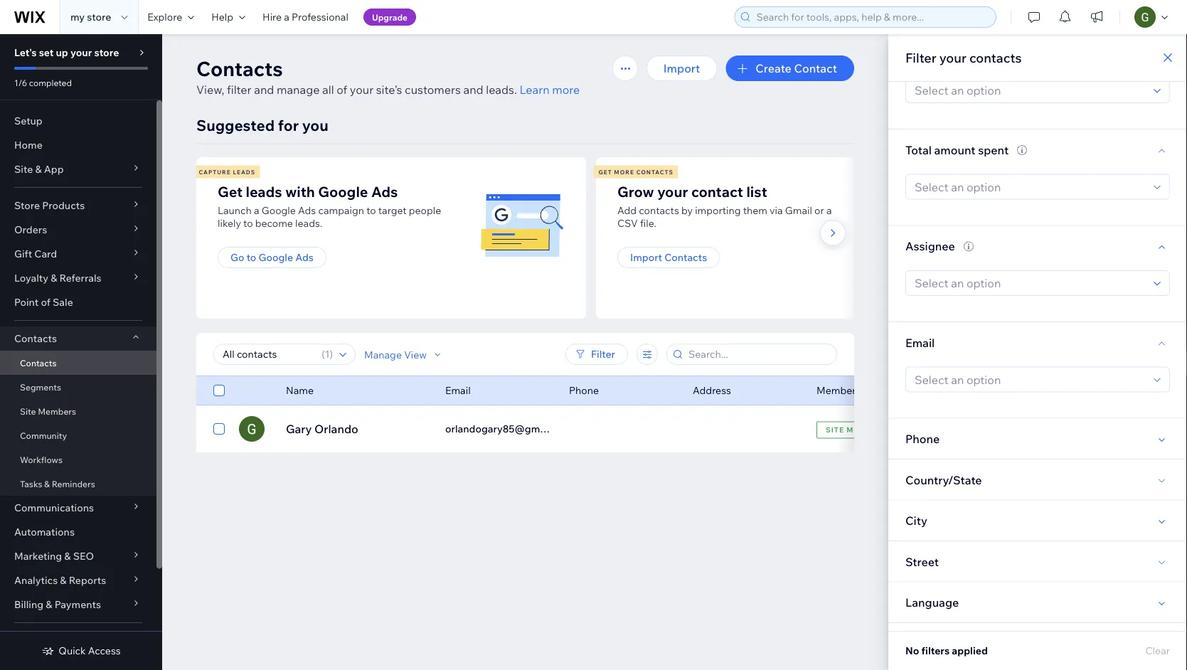 Task type: locate. For each thing, give the bounding box(es) containing it.
gary orlando image
[[239, 416, 265, 442]]

set
[[39, 46, 54, 59]]

to down launch
[[243, 217, 253, 229]]

0 vertical spatial of
[[337, 83, 347, 97]]

communications
[[14, 502, 94, 514]]

member status
[[817, 384, 887, 397]]

& right billing
[[46, 598, 52, 611]]

import button
[[647, 55, 717, 81]]

2 vertical spatial to
[[247, 251, 256, 264]]

1 vertical spatial import
[[630, 251, 662, 264]]

all
[[322, 83, 334, 97]]

filter button
[[566, 344, 628, 365]]

point
[[14, 296, 39, 308]]

1 vertical spatial of
[[41, 296, 50, 308]]

phone down 'filter' button
[[569, 384, 599, 397]]

to right go
[[247, 251, 256, 264]]

1 vertical spatial filter
[[591, 348, 615, 360]]

quick
[[59, 645, 86, 657]]

card
[[34, 248, 57, 260]]

likely
[[218, 217, 241, 229]]

1 horizontal spatial filter
[[906, 49, 937, 65]]

filters
[[922, 645, 950, 657]]

1 vertical spatial to
[[243, 217, 253, 229]]

0 horizontal spatial of
[[41, 296, 50, 308]]

& for site
[[35, 163, 42, 175]]

0 horizontal spatial filter
[[591, 348, 615, 360]]

to left the target
[[367, 204, 376, 217]]

& inside popup button
[[60, 574, 67, 587]]

email
[[906, 335, 935, 350], [445, 384, 471, 397]]

contacts inside contacts link
[[20, 358, 57, 368]]

segments
[[20, 382, 61, 392]]

1 horizontal spatial of
[[337, 83, 347, 97]]

store right my
[[87, 11, 111, 23]]

google down become
[[259, 251, 293, 264]]

home link
[[0, 133, 157, 157]]

tasks & reminders link
[[0, 472, 157, 496]]

& right loyalty
[[51, 272, 57, 284]]

contacts
[[970, 49, 1022, 65], [639, 204, 679, 217]]

contacts inside grow your contact list add contacts by importing them via gmail or a csv file.
[[639, 204, 679, 217]]

create contact button
[[726, 55, 855, 81]]

leads. left learn
[[486, 83, 517, 97]]

0 horizontal spatial contacts
[[639, 204, 679, 217]]

contacts up segments
[[20, 358, 57, 368]]

contacts
[[637, 168, 674, 175]]

0 vertical spatial import
[[664, 61, 700, 75]]

1 vertical spatial ads
[[298, 204, 316, 217]]

a right hire
[[284, 11, 290, 23]]

1 vertical spatial site
[[20, 406, 36, 417]]

by
[[682, 204, 693, 217]]

your inside grow your contact list add contacts by importing them via gmail or a csv file.
[[658, 183, 688, 200]]

phone up country/state
[[906, 432, 940, 446]]

leads. inside the contacts view, filter and manage all of your site's customers and leads. learn more
[[486, 83, 517, 97]]

you
[[302, 116, 329, 134]]

& inside dropdown button
[[51, 272, 57, 284]]

contacts view, filter and manage all of your site's customers and leads. learn more
[[196, 56, 580, 97]]

1 select an option field from the top
[[911, 78, 1150, 102]]

& inside popup button
[[46, 598, 52, 611]]

and right filter
[[254, 83, 274, 97]]

filter inside button
[[591, 348, 615, 360]]

analytics & reports
[[14, 574, 106, 587]]

street
[[906, 554, 939, 569]]

0 vertical spatial leads.
[[486, 83, 517, 97]]

your inside the contacts view, filter and manage all of your site's customers and leads. learn more
[[350, 83, 374, 97]]

0 horizontal spatial and
[[254, 83, 274, 97]]

filter for filter your contacts
[[906, 49, 937, 65]]

view
[[404, 348, 427, 361]]

import contacts button
[[618, 247, 720, 268]]

tasks
[[20, 478, 42, 489]]

& left app
[[35, 163, 42, 175]]

gift
[[14, 248, 32, 260]]

launch
[[218, 204, 252, 217]]

status
[[859, 384, 887, 397]]

1 horizontal spatial and
[[463, 83, 484, 97]]

site down 'member status'
[[826, 425, 845, 434]]

& inside popup button
[[64, 550, 71, 562]]

2 vertical spatial google
[[259, 251, 293, 264]]

site down "home"
[[14, 163, 33, 175]]

list
[[747, 183, 768, 200]]

people
[[409, 204, 441, 217]]

import inside "import" button
[[664, 61, 700, 75]]

0 horizontal spatial phone
[[569, 384, 599, 397]]

1 vertical spatial store
[[94, 46, 119, 59]]

0 vertical spatial phone
[[569, 384, 599, 397]]

products
[[42, 199, 85, 212]]

0 vertical spatial filter
[[906, 49, 937, 65]]

site down segments
[[20, 406, 36, 417]]

1 vertical spatial leads.
[[295, 217, 322, 229]]

segments link
[[0, 375, 157, 399]]

google up campaign
[[318, 183, 368, 200]]

contacts button
[[0, 327, 157, 351]]

community
[[20, 430, 67, 441]]

1 horizontal spatial leads.
[[486, 83, 517, 97]]

2 vertical spatial site
[[826, 425, 845, 434]]

get leads with google ads launch a google ads campaign to target people likely to become leads.
[[218, 183, 441, 229]]

ads down get leads with google ads launch a google ads campaign to target people likely to become leads.
[[295, 251, 314, 264]]

billing & payments button
[[0, 593, 157, 617]]

contacts link
[[0, 351, 157, 375]]

to inside button
[[247, 251, 256, 264]]

contacts up filter
[[196, 56, 283, 81]]

site inside dropdown button
[[14, 163, 33, 175]]

your
[[70, 46, 92, 59], [940, 49, 967, 65], [350, 83, 374, 97], [658, 183, 688, 200]]

of left sale in the left top of the page
[[41, 296, 50, 308]]

leads
[[233, 168, 256, 175]]

0 horizontal spatial import
[[630, 251, 662, 264]]

1/6
[[14, 77, 27, 88]]

site
[[14, 163, 33, 175], [20, 406, 36, 417], [826, 425, 845, 434]]

of inside the contacts view, filter and manage all of your site's customers and leads. learn more
[[337, 83, 347, 97]]

1 vertical spatial google
[[262, 204, 296, 217]]

google up become
[[262, 204, 296, 217]]

assignee
[[906, 239, 955, 253]]

completed
[[29, 77, 72, 88]]

1 vertical spatial phone
[[906, 432, 940, 446]]

2 horizontal spatial a
[[827, 204, 832, 217]]

site members link
[[0, 399, 157, 423]]

1 horizontal spatial import
[[664, 61, 700, 75]]

your inside "sidebar" element
[[70, 46, 92, 59]]

gift card button
[[0, 242, 157, 266]]

setup
[[14, 115, 43, 127]]

go to google ads
[[231, 251, 314, 264]]

0 vertical spatial site
[[14, 163, 33, 175]]

store products button
[[0, 194, 157, 218]]

gift card
[[14, 248, 57, 260]]

of right all
[[337, 83, 347, 97]]

store down 'my store'
[[94, 46, 119, 59]]

list
[[194, 157, 992, 319]]

tasks & reminders
[[20, 478, 95, 489]]

orlando
[[315, 422, 358, 436]]

my store
[[70, 11, 111, 23]]

store
[[87, 11, 111, 23], [94, 46, 119, 59]]

ads down with
[[298, 204, 316, 217]]

more
[[614, 168, 635, 175]]

and right "customers"
[[463, 83, 484, 97]]

a down leads
[[254, 204, 259, 217]]

& left reports
[[60, 574, 67, 587]]

learn
[[520, 83, 550, 97]]

upgrade
[[372, 12, 408, 22]]

capture
[[199, 168, 231, 175]]

4 select an option field from the top
[[911, 367, 1150, 392]]

contacts down by
[[665, 251, 707, 264]]

store inside "sidebar" element
[[94, 46, 119, 59]]

leads. down with
[[295, 217, 322, 229]]

1/6 completed
[[14, 77, 72, 88]]

Select an option field
[[911, 78, 1150, 102], [911, 175, 1150, 199], [911, 271, 1150, 295], [911, 367, 1150, 392]]

workflows
[[20, 454, 63, 465]]

contacts inside contacts popup button
[[14, 332, 57, 345]]

members
[[38, 406, 76, 417]]

ads up the target
[[371, 183, 398, 200]]

community link
[[0, 423, 157, 448]]

& right tasks
[[44, 478, 50, 489]]

help button
[[203, 0, 254, 34]]

quick access button
[[42, 645, 121, 657]]

grow
[[618, 183, 654, 200]]

my
[[70, 11, 85, 23]]

member left status
[[817, 384, 856, 397]]

& inside dropdown button
[[35, 163, 42, 175]]

site for site & app
[[14, 163, 33, 175]]

a right or
[[827, 204, 832, 217]]

1 vertical spatial email
[[445, 384, 471, 397]]

0 vertical spatial contacts
[[970, 49, 1022, 65]]

store
[[14, 199, 40, 212]]

1 vertical spatial contacts
[[639, 204, 679, 217]]

None checkbox
[[213, 382, 225, 399], [213, 420, 225, 438], [213, 382, 225, 399], [213, 420, 225, 438]]

import for import
[[664, 61, 700, 75]]

member down status
[[847, 425, 883, 434]]

home
[[14, 139, 43, 151]]

& left "seo"
[[64, 550, 71, 562]]

1 horizontal spatial phone
[[906, 432, 940, 446]]

( 1 )
[[322, 348, 333, 360]]

0 vertical spatial email
[[906, 335, 935, 350]]

site & app button
[[0, 157, 157, 181]]

via
[[770, 204, 783, 217]]

0 horizontal spatial leads.
[[295, 217, 322, 229]]

2 vertical spatial ads
[[295, 251, 314, 264]]

no filters applied
[[906, 645, 988, 657]]

get
[[599, 168, 612, 175]]

explore
[[147, 11, 182, 23]]

site for site members
[[20, 406, 36, 417]]

to
[[367, 204, 376, 217], [243, 217, 253, 229], [247, 251, 256, 264]]

0 horizontal spatial a
[[254, 204, 259, 217]]

or
[[815, 204, 824, 217]]

csv
[[618, 217, 638, 229]]

contacts
[[196, 56, 283, 81], [665, 251, 707, 264], [14, 332, 57, 345], [20, 358, 57, 368]]

3 select an option field from the top
[[911, 271, 1150, 295]]

contacts down point of sale
[[14, 332, 57, 345]]

0 vertical spatial ads
[[371, 183, 398, 200]]

0 horizontal spatial email
[[445, 384, 471, 397]]

import inside import contacts button
[[630, 251, 662, 264]]



Task type: describe. For each thing, give the bounding box(es) containing it.
quick access
[[59, 645, 121, 657]]

1 horizontal spatial a
[[284, 11, 290, 23]]

orders
[[14, 223, 47, 236]]

automations
[[14, 526, 75, 538]]

view,
[[196, 83, 224, 97]]

app
[[44, 163, 64, 175]]

site member
[[826, 425, 883, 434]]

automations link
[[0, 520, 157, 544]]

1 horizontal spatial email
[[906, 335, 935, 350]]

0 vertical spatial to
[[367, 204, 376, 217]]

point of sale
[[14, 296, 73, 308]]

target
[[378, 204, 407, 217]]

contact
[[794, 61, 837, 75]]

a inside get leads with google ads launch a google ads campaign to target people likely to become leads.
[[254, 204, 259, 217]]

ads inside button
[[295, 251, 314, 264]]

2 select an option field from the top
[[911, 175, 1150, 199]]

address
[[693, 384, 731, 397]]

let's set up your store
[[14, 46, 119, 59]]

1
[[325, 348, 330, 360]]

store products
[[14, 199, 85, 212]]

marketing & seo button
[[0, 544, 157, 568]]

2 and from the left
[[463, 83, 484, 97]]

more
[[552, 83, 580, 97]]

& for billing
[[46, 598, 52, 611]]

Unsaved view field
[[218, 344, 317, 364]]

create contact
[[756, 61, 837, 75]]

0 vertical spatial member
[[817, 384, 856, 397]]

contacts inside import contacts button
[[665, 251, 707, 264]]

referrals
[[59, 272, 101, 284]]

filter your contacts
[[906, 49, 1022, 65]]

analytics & reports button
[[0, 568, 157, 593]]

import for import contacts
[[630, 251, 662, 264]]

city
[[906, 514, 928, 528]]

grow your contact list add contacts by importing them via gmail or a csv file.
[[618, 183, 832, 229]]

orders button
[[0, 218, 157, 242]]

up
[[56, 46, 68, 59]]

)
[[330, 348, 333, 360]]

setup link
[[0, 109, 157, 133]]

spent
[[978, 142, 1009, 157]]

capture leads
[[199, 168, 256, 175]]

reports
[[69, 574, 106, 587]]

total
[[906, 142, 932, 157]]

gary orlando
[[286, 422, 358, 436]]

billing & payments
[[14, 598, 101, 611]]

& for analytics
[[60, 574, 67, 587]]

site members
[[20, 406, 76, 417]]

campaign
[[318, 204, 364, 217]]

amount
[[935, 142, 976, 157]]

payments
[[55, 598, 101, 611]]

gary
[[286, 422, 312, 436]]

loyalty
[[14, 272, 48, 284]]

& for marketing
[[64, 550, 71, 562]]

leads
[[246, 183, 282, 200]]

marketing & seo
[[14, 550, 94, 562]]

1 horizontal spatial contacts
[[970, 49, 1022, 65]]

filter for filter
[[591, 348, 615, 360]]

Search... field
[[684, 344, 832, 364]]

site's
[[376, 83, 402, 97]]

site for site member
[[826, 425, 845, 434]]

& for tasks
[[44, 478, 50, 489]]

1 vertical spatial member
[[847, 425, 883, 434]]

customers
[[405, 83, 461, 97]]

list containing get leads with google ads
[[194, 157, 992, 319]]

importing
[[695, 204, 741, 217]]

suggested for you
[[196, 116, 329, 134]]

filter
[[227, 83, 252, 97]]

a inside grow your contact list add contacts by importing them via gmail or a csv file.
[[827, 204, 832, 217]]

go to google ads button
[[218, 247, 326, 268]]

manage
[[364, 348, 402, 361]]

billing
[[14, 598, 43, 611]]

google inside button
[[259, 251, 293, 264]]

hire a professional link
[[254, 0, 357, 34]]

contacts inside the contacts view, filter and manage all of your site's customers and leads. learn more
[[196, 56, 283, 81]]

with
[[285, 183, 315, 200]]

help
[[211, 11, 233, 23]]

Search for tools, apps, help & more... field
[[752, 7, 992, 27]]

leads. inside get leads with google ads launch a google ads campaign to target people likely to become leads.
[[295, 217, 322, 229]]

seo
[[73, 550, 94, 562]]

& for loyalty
[[51, 272, 57, 284]]

become
[[255, 217, 293, 229]]

of inside "sidebar" element
[[41, 296, 50, 308]]

sidebar element
[[0, 34, 162, 670]]

site & app
[[14, 163, 64, 175]]

sale
[[53, 296, 73, 308]]

1 and from the left
[[254, 83, 274, 97]]

analytics
[[14, 574, 58, 587]]

communications button
[[0, 496, 157, 520]]

add
[[618, 204, 637, 217]]

suggested
[[196, 116, 275, 134]]

hire a professional
[[263, 11, 349, 23]]

access
[[88, 645, 121, 657]]

learn more button
[[520, 81, 580, 98]]

loyalty & referrals button
[[0, 266, 157, 290]]

0 vertical spatial google
[[318, 183, 368, 200]]

for
[[278, 116, 299, 134]]

0 vertical spatial store
[[87, 11, 111, 23]]

total amount spent
[[906, 142, 1009, 157]]



Task type: vqa. For each thing, say whether or not it's contained in the screenshot.
Country/State on the bottom of the page
yes



